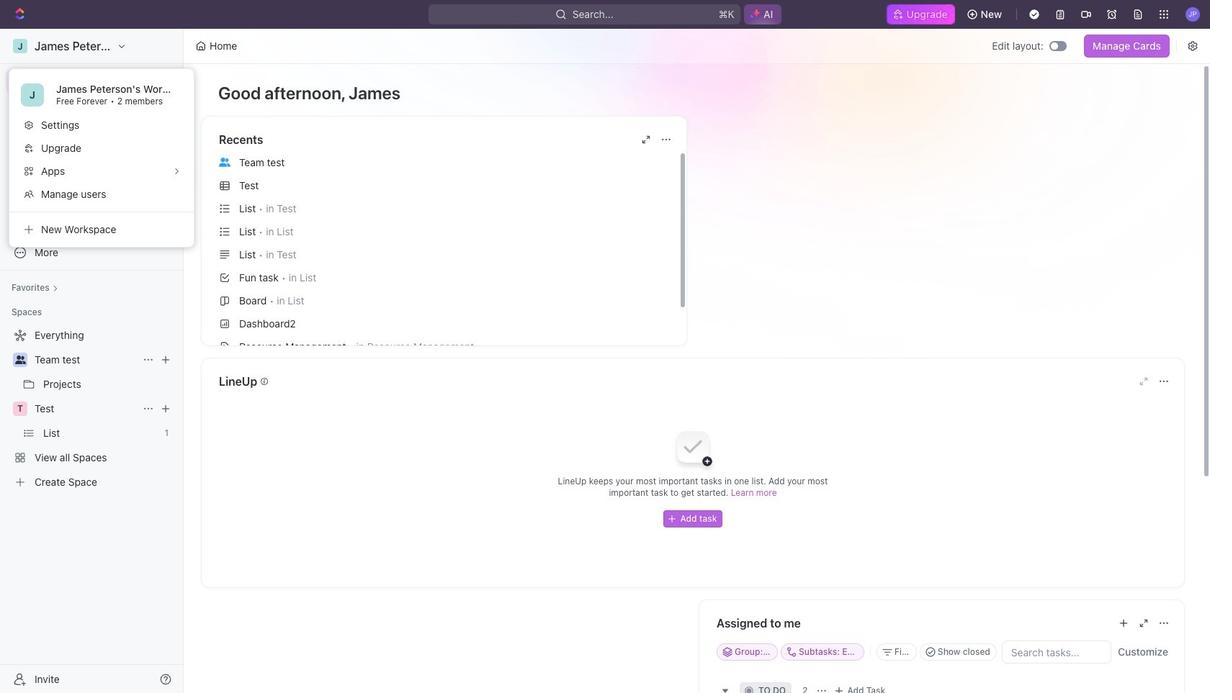 Task type: locate. For each thing, give the bounding box(es) containing it.
0 vertical spatial james peterson's workspace, , element
[[13, 39, 27, 53]]

0 horizontal spatial user group image
[[15, 356, 26, 365]]

sidebar navigation
[[0, 29, 184, 694]]

tree
[[6, 324, 177, 494]]

james peterson's workspace, , element
[[13, 39, 27, 53], [21, 84, 44, 107]]

1 horizontal spatial user group image
[[219, 158, 231, 167]]

1 vertical spatial user group image
[[15, 356, 26, 365]]

james peterson's workspace, , element inside sidebar navigation
[[13, 39, 27, 53]]

user group image
[[219, 158, 231, 167], [15, 356, 26, 365]]

test, , element
[[13, 402, 27, 417]]

0 vertical spatial user group image
[[219, 158, 231, 167]]



Task type: describe. For each thing, give the bounding box(es) containing it.
1 vertical spatial james peterson's workspace, , element
[[21, 84, 44, 107]]

user group image inside tree
[[15, 356, 26, 365]]

tree inside sidebar navigation
[[6, 324, 177, 494]]

Search tasks... text field
[[1003, 642, 1111, 664]]



Task type: vqa. For each thing, say whether or not it's contained in the screenshot.
the Sidebar navigation
yes



